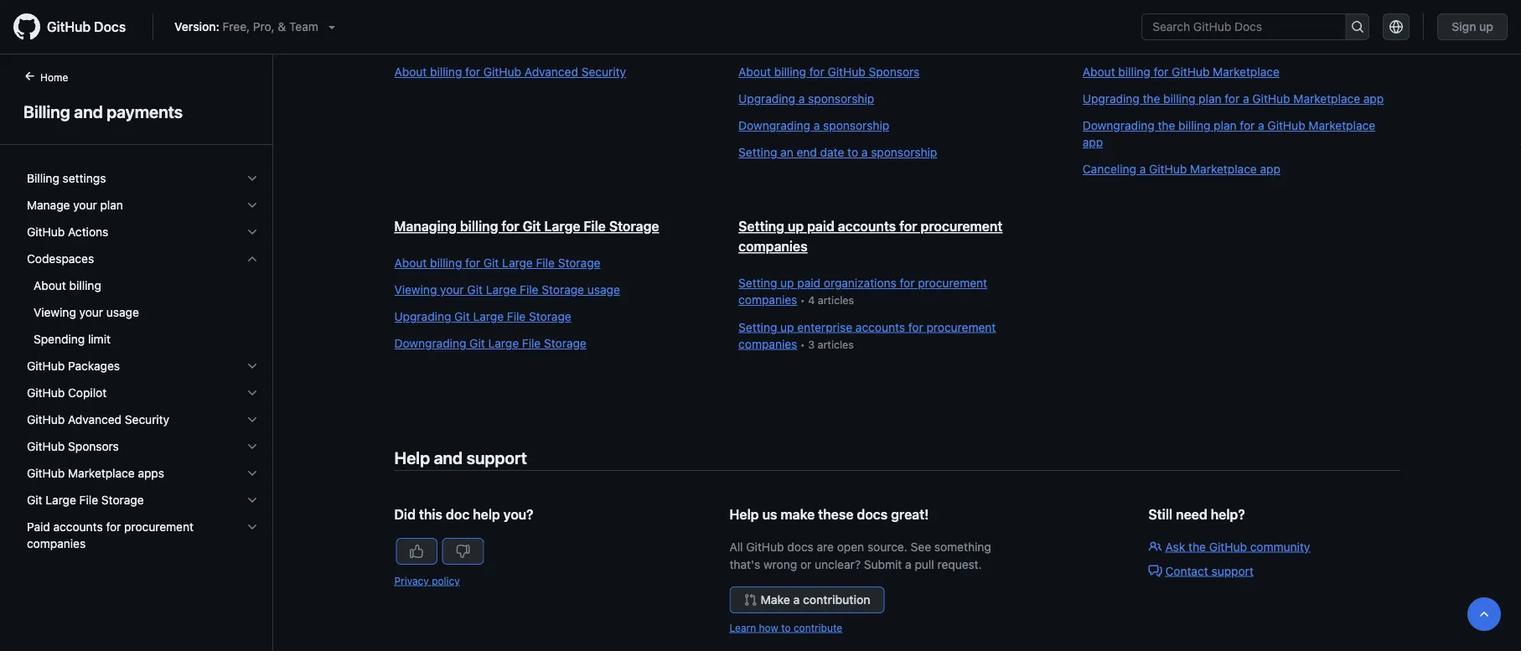 Task type: vqa. For each thing, say whether or not it's contained in the screenshot.
Repository inside the Managing your codespaces element
no



Task type: locate. For each thing, give the bounding box(es) containing it.
2 vertical spatial plan
[[100, 198, 123, 212]]

paid up 4
[[797, 276, 821, 290]]

a left pull
[[905, 557, 912, 571]]

about inside about billing for git large file storage "link"
[[394, 256, 427, 270]]

codespaces element
[[13, 246, 272, 353], [13, 272, 272, 353]]

file up viewing your git large file storage usage link
[[536, 256, 555, 270]]

sponsors up github marketplace apps at the left of the page
[[68, 440, 119, 453]]

that's
[[730, 557, 760, 571]]

2 articles from the top
[[818, 338, 854, 350]]

2 vertical spatial your
[[79, 305, 103, 319]]

3 sc 9kayk9 0 image from the top
[[246, 252, 259, 266]]

paid up organizations
[[807, 218, 835, 234]]

sc 9kayk9 0 image inside the github packages dropdown button
[[246, 360, 259, 373]]

support down ask the github community link
[[1211, 564, 1254, 578]]

github inside the github packages dropdown button
[[27, 359, 65, 373]]

billing inside codespaces element
[[69, 279, 101, 292]]

github marketplace apps
[[27, 466, 164, 480]]

sc 9kayk9 0 image inside codespaces dropdown button
[[246, 252, 259, 266]]

managing up about billing for github marketplace
[[1083, 27, 1145, 43]]

manage your plan
[[27, 198, 123, 212]]

the for ask
[[1188, 540, 1206, 554]]

payments
[[107, 101, 183, 121]]

end
[[797, 145, 817, 159]]

large up viewing your git large file storage usage
[[502, 256, 533, 270]]

1 vertical spatial and
[[434, 448, 463, 467]]

managing up about billing for git large file storage
[[394, 218, 457, 234]]

0 vertical spatial advanced
[[525, 65, 578, 79]]

• for paid
[[800, 294, 805, 306]]

large down about billing for git large file storage
[[486, 283, 517, 297]]

0 horizontal spatial viewing
[[34, 305, 76, 319]]

1 horizontal spatial app
[[1260, 162, 1280, 176]]

contact support
[[1165, 564, 1254, 578]]

file inside dropdown button
[[79, 493, 98, 507]]

downgrading inside downgrading the billing plan for a github marketplace app
[[1083, 119, 1155, 132]]

codespaces
[[27, 252, 94, 266]]

spending limit
[[34, 332, 111, 346]]

procurement inside paid accounts for procurement companies
[[124, 520, 194, 534]]

0 vertical spatial plan
[[1199, 92, 1222, 106]]

storage inside about billing for git large file storage "link"
[[558, 256, 600, 270]]

2 horizontal spatial app
[[1363, 92, 1384, 106]]

1 horizontal spatial and
[[434, 448, 463, 467]]

sign up
[[1452, 20, 1493, 34]]

articles right 4
[[818, 294, 854, 306]]

1 vertical spatial paid
[[797, 276, 821, 290]]

billing for managing billing for git large file storage
[[460, 218, 498, 234]]

downgrading the billing plan for a github marketplace app link
[[1083, 117, 1393, 151]]

setting up enterprise accounts for procurement companies
[[738, 320, 996, 351]]

github inside downgrading the billing plan for a github marketplace app
[[1267, 119, 1305, 132]]

apps left select language: current language is english image
[[1341, 27, 1372, 43]]

date
[[820, 145, 844, 159]]

4 sc 9kayk9 0 image from the top
[[246, 413, 259, 427]]

1 horizontal spatial docs
[[857, 507, 888, 523]]

file
[[584, 218, 606, 234], [536, 256, 555, 270], [520, 283, 538, 297], [507, 310, 526, 323], [522, 336, 541, 350], [79, 493, 98, 507]]

downgrading
[[738, 119, 810, 132], [1083, 119, 1155, 132], [394, 336, 466, 350]]

your for plan
[[73, 198, 97, 212]]

pull
[[915, 557, 934, 571]]

0 vertical spatial billing
[[23, 101, 70, 121]]

the right ask
[[1188, 540, 1206, 554]]

sc 9kayk9 0 image inside github advanced security dropdown button
[[246, 413, 259, 427]]

codespaces element containing codespaces
[[13, 246, 272, 353]]

usage down about billing for git large file storage "link"
[[587, 283, 620, 297]]

privacy
[[394, 575, 429, 587]]

accounts for enterprise
[[856, 320, 905, 334]]

ask the github community link
[[1149, 540, 1310, 554]]

2 setting from the top
[[738, 218, 784, 234]]

companies left 3
[[738, 337, 797, 351]]

0 horizontal spatial help
[[394, 448, 430, 467]]

app up canceling
[[1083, 135, 1103, 149]]

procurement inside the setting up paid accounts for procurement companies
[[921, 218, 1003, 234]]

settings
[[63, 171, 106, 185]]

billing inside downgrading the billing plan for a github marketplace app
[[1178, 119, 1210, 132]]

3 sc 9kayk9 0 image from the top
[[246, 386, 259, 400]]

plan up actions
[[100, 198, 123, 212]]

0 horizontal spatial and
[[74, 101, 103, 121]]

sc 9kayk9 0 image inside manage your plan "dropdown button"
[[246, 199, 259, 212]]

marketplace inside about billing for github marketplace link
[[1213, 65, 1280, 79]]

1 vertical spatial advanced
[[68, 413, 122, 427]]

plan for upgrading
[[1199, 92, 1222, 106]]

sc 9kayk9 0 image
[[246, 199, 259, 212], [246, 225, 259, 239], [246, 252, 259, 266], [246, 467, 259, 480], [246, 520, 259, 534]]

upgrading for about billing for github advanced security
[[738, 92, 795, 106]]

and down home link
[[74, 101, 103, 121]]

0 vertical spatial articles
[[818, 294, 854, 306]]

make
[[761, 593, 790, 607]]

help?
[[1211, 507, 1245, 523]]

0 vertical spatial support
[[467, 448, 527, 467]]

docs
[[94, 19, 126, 35]]

accounts up organizations
[[838, 218, 896, 234]]

github inside github actions dropdown button
[[27, 225, 65, 239]]

sc 9kayk9 0 image inside github marketplace apps "dropdown button"
[[246, 467, 259, 480]]

procurement inside setting up enterprise accounts for procurement companies
[[926, 320, 996, 334]]

file down 'upgrading git large file storage' link
[[522, 336, 541, 350]]

about for about billing for github advanced security
[[738, 65, 771, 79]]

the down about billing for github marketplace
[[1143, 92, 1160, 106]]

0 vertical spatial app
[[1363, 92, 1384, 106]]

sc 9kayk9 0 image inside paid accounts for procurement companies dropdown button
[[246, 520, 259, 534]]

sponsorship down about billing for github sponsors
[[808, 92, 874, 106]]

2 vertical spatial accounts
[[53, 520, 103, 534]]

companies left 4
[[738, 293, 797, 307]]

docs
[[857, 507, 888, 523], [787, 540, 814, 554]]

billing inside billing and payments link
[[23, 101, 70, 121]]

accounts for paid
[[838, 218, 896, 234]]

1 sc 9kayk9 0 image from the top
[[246, 199, 259, 212]]

companies inside setting up enterprise accounts for procurement companies
[[738, 337, 797, 351]]

about billing for github marketplace link
[[1083, 64, 1393, 80]]

source.
[[867, 540, 907, 554]]

0 vertical spatial the
[[1143, 92, 1160, 106]]

1 vertical spatial docs
[[787, 540, 814, 554]]

up inside the setting up paid accounts for procurement companies
[[788, 218, 804, 234]]

large up about billing for git large file storage "link"
[[544, 218, 580, 234]]

downgrading inside "link"
[[394, 336, 466, 350]]

setting up paid accounts for procurement companies
[[738, 218, 1003, 254]]

a right make
[[793, 593, 800, 607]]

0 horizontal spatial apps
[[138, 466, 164, 480]]

a up end
[[814, 119, 820, 132]]

setting inside the setting up paid accounts for procurement companies
[[738, 218, 784, 234]]

a down 'upgrading the billing plan for a github marketplace app' link
[[1258, 119, 1264, 132]]

downgrading down the upgrading git large file storage
[[394, 336, 466, 350]]

plan inside downgrading the billing plan for a github marketplace app
[[1214, 119, 1237, 132]]

usage
[[587, 283, 620, 297], [106, 305, 139, 319]]

0 vertical spatial •
[[800, 294, 805, 306]]

about for managing billing for git large file storage
[[394, 256, 427, 270]]

setting inside setting up paid organizations for procurement companies
[[738, 276, 777, 290]]

1 horizontal spatial support
[[1211, 564, 1254, 578]]

docs up the source.
[[857, 507, 888, 523]]

the inside downgrading the billing plan for a github marketplace app
[[1158, 119, 1175, 132]]

help up did
[[394, 448, 430, 467]]

companies up • 4 articles
[[738, 238, 808, 254]]

4
[[808, 294, 815, 306]]

app inside downgrading the billing plan for a github marketplace app
[[1083, 135, 1103, 149]]

security
[[581, 65, 626, 79], [125, 413, 169, 427]]

companies inside setting up paid organizations for procurement companies
[[738, 293, 797, 307]]

scroll to top image
[[1477, 608, 1491, 621]]

large inside "link"
[[502, 256, 533, 270]]

billing up manage
[[27, 171, 59, 185]]

a up downgrading a sponsorship
[[799, 92, 805, 106]]

0 vertical spatial accounts
[[838, 218, 896, 234]]

downgrading for about billing for github advanced security
[[738, 119, 810, 132]]

large
[[544, 218, 580, 234], [502, 256, 533, 270], [486, 283, 517, 297], [473, 310, 504, 323], [488, 336, 519, 350], [46, 493, 76, 507]]

paid for accounts
[[807, 218, 835, 234]]

setting for setting up paid accounts for procurement companies
[[738, 218, 784, 234]]

paid
[[27, 520, 50, 534]]

and up doc
[[434, 448, 463, 467]]

articles for enterprise
[[818, 338, 854, 350]]

github
[[47, 19, 91, 35], [1211, 27, 1256, 43], [483, 65, 521, 79], [828, 65, 866, 79], [1172, 65, 1210, 79], [1252, 92, 1290, 106], [1267, 119, 1305, 132], [1149, 162, 1187, 176], [27, 225, 65, 239], [27, 359, 65, 373], [27, 386, 65, 400], [27, 413, 65, 427], [27, 440, 65, 453], [27, 466, 65, 480], [746, 540, 784, 554], [1209, 540, 1247, 554]]

2 vertical spatial sponsorship
[[871, 145, 937, 159]]

2 vertical spatial app
[[1260, 162, 1280, 176]]

and for billing
[[74, 101, 103, 121]]

5 sc 9kayk9 0 image from the top
[[246, 440, 259, 453]]

articles down enterprise
[[818, 338, 854, 350]]

canceling a github marketplace app link
[[1083, 161, 1393, 178]]

1 • from the top
[[800, 294, 805, 306]]

github advanced security
[[27, 413, 169, 427]]

marketplace inside downgrading the billing plan for a github marketplace app
[[1309, 119, 1375, 132]]

up
[[1479, 20, 1493, 34], [788, 218, 804, 234], [780, 276, 794, 290], [780, 320, 794, 334]]

github docs link
[[13, 13, 139, 40]]

downgrading up canceling
[[1083, 119, 1155, 132]]

0 vertical spatial sponsors
[[869, 65, 920, 79]]

plan for downgrading
[[1214, 119, 1237, 132]]

a inside setting an end date to a sponsorship link
[[861, 145, 868, 159]]

0 horizontal spatial advanced
[[68, 413, 122, 427]]

tooltip
[[1467, 598, 1501, 631]]

billing for about billing for github marketplace
[[1118, 65, 1150, 79]]

0 horizontal spatial sponsors
[[68, 440, 119, 453]]

git up paid
[[27, 493, 42, 507]]

github inside 'github sponsors' dropdown button
[[27, 440, 65, 453]]

billing inside billing settings dropdown button
[[27, 171, 59, 185]]

about for managing billing for github marketplace apps
[[1083, 65, 1115, 79]]

downgrading up an
[[738, 119, 810, 132]]

about inside about billing for github sponsors link
[[738, 65, 771, 79]]

billing
[[23, 101, 70, 121], [27, 171, 59, 185]]

1 sc 9kayk9 0 image from the top
[[246, 172, 259, 185]]

6 sc 9kayk9 0 image from the top
[[246, 494, 259, 507]]

0 vertical spatial security
[[581, 65, 626, 79]]

paid accounts for procurement companies
[[27, 520, 194, 551]]

sponsorship up setting an end date to a sponsorship
[[823, 119, 889, 132]]

app for upgrading the billing plan for a github marketplace app
[[1363, 92, 1384, 106]]

1 vertical spatial viewing
[[34, 305, 76, 319]]

1 horizontal spatial sponsors
[[869, 65, 920, 79]]

learn how to contribute
[[730, 622, 842, 634]]

viewing your git large file storage usage
[[394, 283, 620, 297]]

usage down about billing link
[[106, 305, 139, 319]]

storage
[[609, 218, 659, 234], [558, 256, 600, 270], [542, 283, 584, 297], [529, 310, 571, 323], [544, 336, 586, 350], [101, 493, 144, 507]]

app down 'search' image
[[1363, 92, 1384, 106]]

github copilot
[[27, 386, 107, 400]]

upgrading
[[738, 92, 795, 106], [1083, 92, 1140, 106], [394, 310, 451, 323]]

advanced
[[525, 65, 578, 79], [68, 413, 122, 427]]

0 horizontal spatial usage
[[106, 305, 139, 319]]

sponsorship
[[808, 92, 874, 106], [823, 119, 889, 132], [871, 145, 937, 159]]

1 horizontal spatial to
[[847, 145, 858, 159]]

0 vertical spatial to
[[847, 145, 858, 159]]

0 vertical spatial your
[[73, 198, 97, 212]]

large down the upgrading git large file storage
[[488, 336, 519, 350]]

your inside manage your plan "dropdown button"
[[73, 198, 97, 212]]

help for help us make these docs great!
[[730, 507, 759, 523]]

0 vertical spatial help
[[394, 448, 430, 467]]

a right date
[[861, 145, 868, 159]]

procurement inside setting up paid organizations for procurement companies
[[918, 276, 987, 290]]

1 vertical spatial managing
[[394, 218, 457, 234]]

git up the upgrading git large file storage
[[467, 283, 483, 297]]

billing down home link
[[23, 101, 70, 121]]

github packages button
[[20, 353, 266, 380]]

contact
[[1165, 564, 1208, 578]]

plan down about billing for github marketplace link
[[1199, 92, 1222, 106]]

0 vertical spatial managing
[[1083, 27, 1145, 43]]

setting for setting an end date to a sponsorship
[[738, 145, 777, 159]]

still need help?
[[1149, 507, 1245, 523]]

• left 3
[[800, 338, 805, 350]]

4 sc 9kayk9 0 image from the top
[[246, 467, 259, 480]]

apps down 'github sponsors' dropdown button
[[138, 466, 164, 480]]

1 horizontal spatial usage
[[587, 283, 620, 297]]

sc 9kayk9 0 image for git large file storage
[[246, 494, 259, 507]]

learn
[[730, 622, 756, 634]]

docs up or
[[787, 540, 814, 554]]

make
[[781, 507, 815, 523]]

0 vertical spatial and
[[74, 101, 103, 121]]

1 horizontal spatial managing
[[1083, 27, 1145, 43]]

setting inside setting up enterprise accounts for procurement companies
[[738, 320, 777, 334]]

sponsorship for downgrading a sponsorship
[[823, 119, 889, 132]]

viewing up "spending"
[[34, 305, 76, 319]]

a inside upgrading a sponsorship link
[[799, 92, 805, 106]]

viewing for viewing your usage
[[34, 305, 76, 319]]

0 vertical spatial sponsorship
[[808, 92, 874, 106]]

a inside the make a contribution link
[[793, 593, 800, 607]]

companies down paid
[[27, 537, 86, 551]]

home
[[40, 71, 68, 83]]

billing for about billing
[[69, 279, 101, 292]]

2 codespaces element from the top
[[13, 272, 272, 353]]

sc 9kayk9 0 image for github advanced security
[[246, 413, 259, 427]]

up inside setting up paid organizations for procurement companies
[[780, 276, 794, 290]]

2 • from the top
[[800, 338, 805, 350]]

1 horizontal spatial upgrading
[[738, 92, 795, 106]]

1 vertical spatial usage
[[106, 305, 139, 319]]

sponsorship down the downgrading a sponsorship link
[[871, 145, 937, 159]]

security inside about billing for github advanced security link
[[581, 65, 626, 79]]

setting an end date to a sponsorship link
[[738, 144, 1049, 161]]

select language: current language is english image
[[1390, 20, 1403, 34]]

1 vertical spatial plan
[[1214, 119, 1237, 132]]

github sponsors
[[27, 440, 119, 453]]

• left 4
[[800, 294, 805, 306]]

billing for billing and payments
[[23, 101, 70, 121]]

accounts down setting up paid organizations for procurement companies
[[856, 320, 905, 334]]

sc 9kayk9 0 image inside 'github sponsors' dropdown button
[[246, 440, 259, 453]]

about billing
[[34, 279, 101, 292]]

0 vertical spatial usage
[[587, 283, 620, 297]]

paid inside setting up paid organizations for procurement companies
[[797, 276, 821, 290]]

viewing up the upgrading git large file storage
[[394, 283, 437, 297]]

2 vertical spatial the
[[1188, 540, 1206, 554]]

viewing inside codespaces element
[[34, 305, 76, 319]]

large inside "link"
[[488, 336, 519, 350]]

0 horizontal spatial app
[[1083, 135, 1103, 149]]

to right date
[[847, 145, 858, 159]]

5 sc 9kayk9 0 image from the top
[[246, 520, 259, 534]]

your down settings
[[73, 198, 97, 212]]

git large file storage
[[27, 493, 144, 507]]

1 vertical spatial apps
[[138, 466, 164, 480]]

0 horizontal spatial to
[[781, 622, 791, 634]]

1 articles from the top
[[818, 294, 854, 306]]

help left us
[[730, 507, 759, 523]]

1 codespaces element from the top
[[13, 246, 272, 353]]

billing inside "link"
[[430, 256, 462, 270]]

sc 9kayk9 0 image inside the git large file storage dropdown button
[[246, 494, 259, 507]]

a right canceling
[[1140, 162, 1146, 176]]

0 vertical spatial docs
[[857, 507, 888, 523]]

0 vertical spatial viewing
[[394, 283, 437, 297]]

upgrading up canceling
[[1083, 92, 1140, 106]]

your for git
[[440, 283, 464, 297]]

1 horizontal spatial advanced
[[525, 65, 578, 79]]

1 vertical spatial sponsorship
[[823, 119, 889, 132]]

git up viewing your git large file storage usage
[[483, 256, 499, 270]]

app down downgrading the billing plan for a github marketplace app link
[[1260, 162, 1280, 176]]

1 horizontal spatial viewing
[[394, 283, 437, 297]]

3 setting from the top
[[738, 276, 777, 290]]

sponsors inside 'github sponsors' dropdown button
[[68, 440, 119, 453]]

sign
[[1452, 20, 1476, 34]]

file down github marketplace apps at the left of the page
[[79, 493, 98, 507]]

upgrading for managing billing for github marketplace apps
[[1083, 92, 1140, 106]]

sc 9kayk9 0 image inside billing settings dropdown button
[[246, 172, 259, 185]]

companies inside the setting up paid accounts for procurement companies
[[738, 238, 808, 254]]

1 vertical spatial your
[[440, 283, 464, 297]]

1 vertical spatial app
[[1083, 135, 1103, 149]]

plan down upgrading the billing plan for a github marketplace app
[[1214, 119, 1237, 132]]

about billing link
[[20, 272, 266, 299]]

1 vertical spatial sponsors
[[68, 440, 119, 453]]

0 vertical spatial paid
[[807, 218, 835, 234]]

organizations
[[824, 276, 897, 290]]

enterprise
[[797, 320, 852, 334]]

large up paid
[[46, 493, 76, 507]]

for inside setting up enterprise accounts for procurement companies
[[908, 320, 923, 334]]

the up canceling a github marketplace app
[[1158, 119, 1175, 132]]

something
[[934, 540, 991, 554]]

billing for about billing for github sponsors
[[774, 65, 806, 79]]

billing settings
[[27, 171, 106, 185]]

0 horizontal spatial docs
[[787, 540, 814, 554]]

did this doc help you?
[[394, 507, 533, 523]]

downgrading for managing billing for github marketplace apps
[[1083, 119, 1155, 132]]

1 vertical spatial •
[[800, 338, 805, 350]]

marketplace
[[1259, 27, 1337, 43], [1213, 65, 1280, 79], [1293, 92, 1360, 106], [1309, 119, 1375, 132], [1190, 162, 1257, 176], [68, 466, 135, 480]]

docs inside "all github docs are open source. see something that's wrong or unclear? submit a pull request."
[[787, 540, 814, 554]]

0 horizontal spatial downgrading
[[394, 336, 466, 350]]

1 horizontal spatial downgrading
[[738, 119, 810, 132]]

your up the limit
[[79, 305, 103, 319]]

4 setting from the top
[[738, 320, 777, 334]]

1 horizontal spatial security
[[581, 65, 626, 79]]

accounts down git large file storage
[[53, 520, 103, 534]]

3
[[808, 338, 815, 350]]

1 horizontal spatial help
[[730, 507, 759, 523]]

1 vertical spatial articles
[[818, 338, 854, 350]]

1 vertical spatial accounts
[[856, 320, 905, 334]]

apps
[[1341, 27, 1372, 43], [138, 466, 164, 480]]

how
[[759, 622, 778, 634]]

your up the upgrading git large file storage
[[440, 283, 464, 297]]

community
[[1250, 540, 1310, 554]]

large inside dropdown button
[[46, 493, 76, 507]]

sc 9kayk9 0 image for github packages
[[246, 360, 259, 373]]

support up "help"
[[467, 448, 527, 467]]

0 horizontal spatial managing
[[394, 218, 457, 234]]

sc 9kayk9 0 image for paid accounts for procurement companies
[[246, 520, 259, 534]]

accounts inside the setting up paid accounts for procurement companies
[[838, 218, 896, 234]]

the for downgrading
[[1158, 119, 1175, 132]]

about inside about billing for github marketplace link
[[1083, 65, 1115, 79]]

2 sc 9kayk9 0 image from the top
[[246, 360, 259, 373]]

1 vertical spatial billing
[[27, 171, 59, 185]]

your inside viewing your git large file storage usage link
[[440, 283, 464, 297]]

sc 9kayk9 0 image
[[246, 172, 259, 185], [246, 360, 259, 373], [246, 386, 259, 400], [246, 413, 259, 427], [246, 440, 259, 453], [246, 494, 259, 507]]

submit
[[864, 557, 902, 571]]

sc 9kayk9 0 image inside github copilot dropdown button
[[246, 386, 259, 400]]

upgrading up downgrading git large file storage
[[394, 310, 451, 323]]

canceling
[[1083, 162, 1136, 176]]

file down about billing for git large file storage "link"
[[520, 283, 538, 297]]

1 vertical spatial help
[[730, 507, 759, 523]]

a down about billing for github marketplace link
[[1243, 92, 1249, 106]]

0 horizontal spatial security
[[125, 413, 169, 427]]

None search field
[[1142, 13, 1370, 40]]

sc 9kayk9 0 image inside github actions dropdown button
[[246, 225, 259, 239]]

up inside setting up enterprise accounts for procurement companies
[[780, 320, 794, 334]]

git up about billing for git large file storage "link"
[[523, 218, 541, 234]]

sponsors up upgrading a sponsorship link
[[869, 65, 920, 79]]

git inside "link"
[[469, 336, 485, 350]]

upgrading up downgrading a sponsorship
[[738, 92, 795, 106]]

1 setting from the top
[[738, 145, 777, 159]]

to right 'how'
[[781, 622, 791, 634]]

1 vertical spatial security
[[125, 413, 169, 427]]

accounts
[[838, 218, 896, 234], [856, 320, 905, 334], [53, 520, 103, 534]]

paid inside the setting up paid accounts for procurement companies
[[807, 218, 835, 234]]

downgrading git large file storage link
[[394, 335, 705, 352]]

2 sc 9kayk9 0 image from the top
[[246, 225, 259, 239]]

0 vertical spatial apps
[[1341, 27, 1372, 43]]

managing for managing billing for git large file storage
[[394, 218, 457, 234]]

marketplace inside 'upgrading the billing plan for a github marketplace app' link
[[1293, 92, 1360, 106]]

1 vertical spatial the
[[1158, 119, 1175, 132]]

billing for about billing for git large file storage
[[430, 256, 462, 270]]

2 horizontal spatial downgrading
[[1083, 119, 1155, 132]]

plan inside "dropdown button"
[[100, 198, 123, 212]]

github inside github advanced security dropdown button
[[27, 413, 65, 427]]

accounts inside setting up enterprise accounts for procurement companies
[[856, 320, 905, 334]]

git down the upgrading git large file storage
[[469, 336, 485, 350]]

doc
[[446, 507, 469, 523]]

privacy policy
[[394, 575, 460, 587]]

2 horizontal spatial upgrading
[[1083, 92, 1140, 106]]



Task type: describe. For each thing, give the bounding box(es) containing it.
github inside "all github docs are open source. see something that's wrong or unclear? submit a pull request."
[[746, 540, 784, 554]]

up for setting up paid organizations for procurement companies
[[780, 276, 794, 290]]

0 horizontal spatial upgrading
[[394, 310, 451, 323]]

learn how to contribute link
[[730, 622, 842, 634]]

git up downgrading git large file storage
[[454, 310, 470, 323]]

are
[[817, 540, 834, 554]]

about billing for github marketplace
[[1083, 65, 1280, 79]]

about billing for git large file storage
[[394, 256, 600, 270]]

make a contribution link
[[730, 587, 885, 613]]

github inside about billing for github advanced security link
[[483, 65, 521, 79]]

for inside downgrading the billing plan for a github marketplace app
[[1240, 119, 1255, 132]]

all github docs are open source. see something that's wrong or unclear? submit a pull request.
[[730, 540, 991, 571]]

great!
[[891, 507, 929, 523]]

for inside the setting up paid accounts for procurement companies
[[899, 218, 917, 234]]

about inside about billing for github advanced security link
[[394, 65, 427, 79]]

an
[[780, 145, 793, 159]]

sc 9kayk9 0 image for github marketplace apps
[[246, 467, 259, 480]]

app for downgrading the billing plan for a github marketplace app
[[1083, 135, 1103, 149]]

privacy policy link
[[394, 575, 460, 587]]

github inside github copilot dropdown button
[[27, 386, 65, 400]]

did this doc help you? option group
[[394, 538, 626, 565]]

managing billing for github marketplace apps link
[[1083, 27, 1372, 43]]

see
[[911, 540, 931, 554]]

file inside "link"
[[522, 336, 541, 350]]

accounts inside paid accounts for procurement companies
[[53, 520, 103, 534]]

github inside 'upgrading the billing plan for a github marketplace app' link
[[1252, 92, 1290, 106]]

need
[[1176, 507, 1207, 523]]

these
[[818, 507, 854, 523]]

up for setting up paid accounts for procurement companies
[[788, 218, 804, 234]]

setting for setting up paid organizations for procurement companies
[[738, 276, 777, 290]]

sc 9kayk9 0 image for codespaces
[[246, 252, 259, 266]]

managing for managing billing for github marketplace apps
[[1083, 27, 1145, 43]]

billing and payments
[[23, 101, 183, 121]]

did
[[394, 507, 416, 523]]

Search GitHub Docs search field
[[1142, 14, 1345, 39]]

downgrading a sponsorship link
[[738, 117, 1049, 134]]

about billing for github sponsors
[[738, 65, 920, 79]]

articles for paid
[[818, 294, 854, 306]]

contribute
[[794, 622, 842, 634]]

github advanced security button
[[20, 406, 266, 433]]

search image
[[1351, 20, 1364, 34]]

setting up paid organizations for procurement companies
[[738, 276, 987, 307]]

or
[[800, 557, 811, 571]]

canceling a github marketplace app
[[1083, 162, 1280, 176]]

home link
[[17, 70, 95, 86]]

downgrading a sponsorship
[[738, 119, 889, 132]]

procurement for setting up enterprise accounts for procurement companies
[[926, 320, 996, 334]]

sc 9kayk9 0 image for github sponsors
[[246, 440, 259, 453]]

large up downgrading git large file storage
[[473, 310, 504, 323]]

git inside dropdown button
[[27, 493, 42, 507]]

companies inside paid accounts for procurement companies
[[27, 537, 86, 551]]

downgrading the billing plan for a github marketplace app
[[1083, 119, 1375, 149]]

security inside github advanced security dropdown button
[[125, 413, 169, 427]]

1 horizontal spatial apps
[[1341, 27, 1372, 43]]

billing for managing billing for github marketplace apps
[[1148, 27, 1186, 43]]

for inside setting up paid organizations for procurement companies
[[900, 276, 915, 290]]

github actions
[[27, 225, 108, 239]]

and for help
[[434, 448, 463, 467]]

up for sign up
[[1479, 20, 1493, 34]]

sc 9kayk9 0 image for github actions
[[246, 225, 259, 239]]

file down viewing your git large file storage usage
[[507, 310, 526, 323]]

sponsors inside about billing for github sponsors link
[[869, 65, 920, 79]]

paid for organizations
[[797, 276, 821, 290]]

1 vertical spatial support
[[1211, 564, 1254, 578]]

marketplace inside canceling a github marketplace app link
[[1190, 162, 1257, 176]]

procurement for setting up paid organizations for procurement companies
[[918, 276, 987, 290]]

the for upgrading
[[1143, 92, 1160, 106]]

procurement for setting up paid accounts for procurement companies
[[921, 218, 1003, 234]]

• for enterprise
[[800, 338, 805, 350]]

storage inside downgrading git large file storage "link"
[[544, 336, 586, 350]]

• 4 articles
[[797, 294, 854, 306]]

limit
[[88, 332, 111, 346]]

contact support link
[[1149, 564, 1254, 578]]

sign up link
[[1437, 13, 1508, 40]]

• 3 articles
[[797, 338, 854, 350]]

github docs
[[47, 19, 126, 35]]

a inside "all github docs are open source. see something that's wrong or unclear? submit a pull request."
[[905, 557, 912, 571]]

managing billing for github marketplace apps
[[1083, 27, 1372, 43]]

viewing your git large file storage usage link
[[394, 282, 705, 298]]

setting for setting up enterprise accounts for procurement companies
[[738, 320, 777, 334]]

github packages
[[27, 359, 120, 373]]

git inside "link"
[[483, 256, 499, 270]]

help us make these docs great!
[[730, 507, 929, 523]]

upgrading a sponsorship link
[[738, 91, 1049, 107]]

github copilot button
[[20, 380, 266, 406]]

for inside "link"
[[465, 256, 480, 270]]

request.
[[937, 557, 982, 571]]

up for setting up enterprise accounts for procurement companies
[[780, 320, 794, 334]]

github inside about billing for github sponsors link
[[828, 65, 866, 79]]

a inside downgrading the billing plan for a github marketplace app
[[1258, 119, 1264, 132]]

apps inside "dropdown button"
[[138, 466, 164, 480]]

all
[[730, 540, 743, 554]]

managing billing for git large file storage
[[394, 218, 659, 234]]

upgrading git large file storage link
[[394, 308, 705, 325]]

codespaces button
[[20, 246, 266, 272]]

companies for setting up enterprise accounts for procurement companies
[[738, 337, 797, 351]]

spending
[[34, 332, 85, 346]]

paid accounts for procurement companies button
[[20, 514, 266, 557]]

viewing for viewing your git large file storage usage
[[394, 283, 437, 297]]

billing and payments element
[[0, 68, 273, 649]]

companies for setting up paid accounts for procurement companies
[[738, 238, 808, 254]]

storage inside 'upgrading git large file storage' link
[[529, 310, 571, 323]]

sc 9kayk9 0 image for manage your plan
[[246, 199, 259, 212]]

ask
[[1165, 540, 1185, 554]]

about billing for github advanced security
[[394, 65, 626, 79]]

upgrading a sponsorship
[[738, 92, 874, 106]]

0 horizontal spatial support
[[467, 448, 527, 467]]

downgrading git large file storage
[[394, 336, 586, 350]]

a inside the downgrading a sponsorship link
[[814, 119, 820, 132]]

help for help and support
[[394, 448, 430, 467]]

git large file storage button
[[20, 487, 266, 514]]

github inside canceling a github marketplace app link
[[1149, 162, 1187, 176]]

help
[[473, 507, 500, 523]]

your for usage
[[79, 305, 103, 319]]

setting an end date to a sponsorship
[[738, 145, 937, 159]]

usage inside codespaces element
[[106, 305, 139, 319]]

file inside "link"
[[536, 256, 555, 270]]

viewing your usage link
[[20, 299, 266, 326]]

file up about billing for git large file storage "link"
[[584, 218, 606, 234]]

make a contribution
[[761, 593, 870, 607]]

managing billing for git large file storage link
[[394, 218, 659, 234]]

advanced inside dropdown button
[[68, 413, 122, 427]]

a inside canceling a github marketplace app link
[[1140, 162, 1146, 176]]

viewing your usage
[[34, 305, 139, 319]]

sponsorship for upgrading a sponsorship
[[808, 92, 874, 106]]

storage inside the git large file storage dropdown button
[[101, 493, 144, 507]]

you?
[[503, 507, 533, 523]]

triangle down image
[[325, 20, 338, 34]]

for inside paid accounts for procurement companies
[[106, 520, 121, 534]]

actions
[[68, 225, 108, 239]]

manage
[[27, 198, 70, 212]]

companies for setting up paid organizations for procurement companies
[[738, 293, 797, 307]]

packages
[[68, 359, 120, 373]]

github inside about billing for github marketplace link
[[1172, 65, 1210, 79]]

version: free, pro, & team
[[174, 20, 318, 34]]

billing for billing settings
[[27, 171, 59, 185]]

github inside github docs link
[[47, 19, 91, 35]]

copilot
[[68, 386, 107, 400]]

billing for about billing for github advanced security
[[430, 65, 462, 79]]

codespaces element containing about billing
[[13, 272, 272, 353]]

about inside about billing link
[[34, 279, 66, 292]]

&
[[278, 20, 286, 34]]

github sponsors button
[[20, 433, 266, 460]]

1 vertical spatial to
[[781, 622, 791, 634]]

sc 9kayk9 0 image for billing settings
[[246, 172, 259, 185]]

a inside 'upgrading the billing plan for a github marketplace app' link
[[1243, 92, 1249, 106]]

github inside github marketplace apps "dropdown button"
[[27, 466, 65, 480]]

upgrading the billing plan for a github marketplace app link
[[1083, 91, 1393, 107]]

storage inside viewing your git large file storage usage link
[[542, 283, 584, 297]]

free,
[[223, 20, 250, 34]]

us
[[762, 507, 777, 523]]

setting up paid accounts for procurement companies link
[[738, 218, 1003, 254]]

marketplace inside github marketplace apps "dropdown button"
[[68, 466, 135, 480]]

sc 9kayk9 0 image for github copilot
[[246, 386, 259, 400]]

policy
[[432, 575, 460, 587]]



